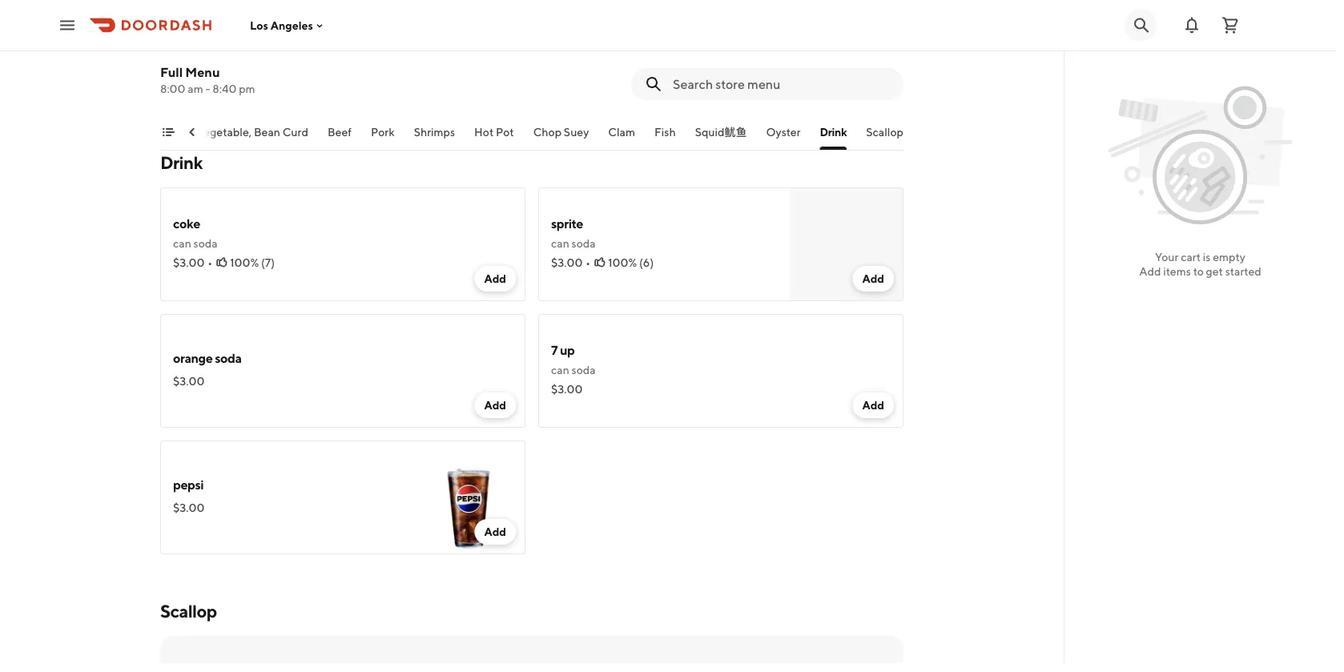 Task type: locate. For each thing, give the bounding box(es) containing it.
8:00
[[160, 82, 185, 95]]

soda down sprite
[[572, 237, 596, 250]]

ginger
[[246, 20, 285, 36]]

add button
[[475, 266, 516, 292], [853, 266, 894, 292], [475, 393, 516, 418], [853, 393, 894, 418], [475, 519, 516, 545]]

2 • from the left
[[586, 256, 591, 269]]

8:40
[[213, 82, 237, 95]]

add inside 7 up can soda $3.00 add
[[862, 399, 885, 412]]

can down sprite
[[551, 237, 569, 250]]

oyster button
[[766, 124, 801, 150]]

shrimps button
[[414, 124, 455, 150]]

soda inside sprite can soda
[[572, 237, 596, 250]]

0 horizontal spatial $3.00 •
[[173, 256, 213, 269]]

$23.95
[[173, 60, 209, 74]]

can for coke
[[173, 237, 191, 250]]

0 horizontal spatial 100%
[[230, 256, 259, 269]]

1 vertical spatial drink
[[160, 152, 203, 173]]

1 horizontal spatial scallop
[[866, 125, 904, 139]]

0 vertical spatial scallop
[[866, 125, 904, 139]]

chop suey
[[533, 125, 589, 139]]

pepsi image
[[412, 441, 526, 554]]

(7)
[[261, 256, 275, 269]]

• down sprite can soda
[[586, 256, 591, 269]]

$3.00
[[173, 256, 205, 269], [551, 256, 583, 269], [173, 375, 205, 388], [551, 383, 583, 396], [173, 501, 205, 514]]

姜葱焗生蠔
[[173, 41, 229, 54]]

can down 7
[[551, 363, 569, 377]]

7 up can soda $3.00 add
[[551, 343, 885, 412]]

100% for sprite
[[608, 256, 637, 269]]

drink right oyster
[[820, 125, 847, 139]]

coke
[[173, 216, 200, 231]]

scallop button
[[866, 124, 904, 150]]

vegetable, bean curd
[[196, 125, 308, 139]]

Item Search search field
[[673, 75, 891, 93]]

onion
[[336, 20, 371, 36]]

los angeles
[[250, 19, 313, 32]]

drink
[[820, 125, 847, 139], [160, 152, 203, 173]]

0 vertical spatial drink
[[820, 125, 847, 139]]

oysters
[[173, 20, 217, 36]]

2 $3.00 • from the left
[[551, 256, 591, 269]]

squid鱿鱼
[[695, 125, 747, 139]]

pork
[[371, 125, 395, 139]]

up
[[560, 343, 575, 358]]

can inside coke can soda
[[173, 237, 191, 250]]

bean
[[254, 125, 280, 139]]

1 horizontal spatial drink
[[820, 125, 847, 139]]

clam
[[608, 125, 635, 139]]

100%
[[230, 256, 259, 269], [608, 256, 637, 269]]

your
[[1155, 250, 1179, 264]]

can inside 7 up can soda $3.00 add
[[551, 363, 569, 377]]

$3.00 •
[[173, 256, 213, 269], [551, 256, 591, 269]]

can inside sprite can soda
[[551, 237, 569, 250]]

scallop
[[866, 125, 904, 139], [160, 601, 217, 622]]

1 vertical spatial scallop
[[160, 601, 217, 622]]

2 100% from the left
[[608, 256, 637, 269]]

show menu categories image
[[162, 126, 175, 139]]

soda down up
[[572, 363, 596, 377]]

oysters with ginger & green onion 姜葱焗生蠔 $23.95
[[173, 20, 371, 74]]

items
[[1164, 265, 1191, 278]]

soda
[[194, 237, 218, 250], [572, 237, 596, 250], [215, 351, 242, 366], [572, 363, 596, 377]]

100% (6)
[[608, 256, 654, 269]]

fish
[[655, 125, 676, 139]]

chop
[[533, 125, 562, 139]]

fish button
[[655, 124, 676, 150]]

$3.00 • down sprite can soda
[[551, 256, 591, 269]]

coke can soda
[[173, 216, 218, 250]]

1 • from the left
[[208, 256, 213, 269]]

&
[[288, 20, 296, 36]]

100% (7)
[[230, 256, 275, 269]]

100% left (6)
[[608, 256, 637, 269]]

with
[[219, 20, 244, 36]]

• down coke can soda
[[208, 256, 213, 269]]

soda right "orange"
[[215, 351, 242, 366]]

1 100% from the left
[[230, 256, 259, 269]]

drink down scroll menu navigation left icon
[[160, 152, 203, 173]]

vegetable, bean curd button
[[196, 124, 308, 150]]

soda down coke
[[194, 237, 218, 250]]

0 horizontal spatial scallop
[[160, 601, 217, 622]]

can
[[173, 237, 191, 250], [551, 237, 569, 250], [551, 363, 569, 377]]

0 horizontal spatial drink
[[160, 152, 203, 173]]

shrimps
[[414, 125, 455, 139]]

cart
[[1181, 250, 1201, 264]]

$3.00 • down coke can soda
[[173, 256, 213, 269]]

0 horizontal spatial •
[[208, 256, 213, 269]]

1 horizontal spatial 100%
[[608, 256, 637, 269]]

add inside your cart is empty add items to get started
[[1140, 265, 1161, 278]]

•
[[208, 256, 213, 269], [586, 256, 591, 269]]

1 horizontal spatial $3.00 •
[[551, 256, 591, 269]]

$3.00 • for coke
[[173, 256, 213, 269]]

1 horizontal spatial •
[[586, 256, 591, 269]]

$3.00 down up
[[551, 383, 583, 396]]

orange soda
[[173, 351, 242, 366]]

100% left (7)
[[230, 256, 259, 269]]

1 $3.00 • from the left
[[173, 256, 213, 269]]

add
[[1140, 265, 1161, 278], [484, 272, 506, 285], [862, 272, 885, 285], [484, 399, 506, 412], [862, 399, 885, 412], [484, 525, 506, 538]]

can down coke
[[173, 237, 191, 250]]

to
[[1194, 265, 1204, 278]]

sprite
[[551, 216, 583, 231]]

$3.00 down "pepsi" at the left of the page
[[173, 501, 205, 514]]



Task type: describe. For each thing, give the bounding box(es) containing it.
• for sprite
[[586, 256, 591, 269]]

your cart is empty add items to get started
[[1140, 250, 1262, 278]]

curd
[[283, 125, 308, 139]]

get
[[1206, 265, 1223, 278]]

soda inside 7 up can soda $3.00 add
[[572, 363, 596, 377]]

oyster
[[766, 125, 801, 139]]

started
[[1226, 265, 1262, 278]]

scroll menu navigation left image
[[186, 126, 199, 139]]

beef
[[328, 125, 352, 139]]

add button for coke
[[475, 266, 516, 292]]

suey
[[564, 125, 589, 139]]

-
[[206, 82, 210, 95]]

full
[[160, 64, 183, 80]]

chop suey button
[[533, 124, 589, 150]]

menu
[[185, 64, 220, 80]]

7
[[551, 343, 558, 358]]

$3.00 • for sprite
[[551, 256, 591, 269]]

is
[[1203, 250, 1211, 264]]

0 items, open order cart image
[[1221, 16, 1240, 35]]

beef button
[[328, 124, 352, 150]]

add button for 7 up
[[853, 393, 894, 418]]

$3.00 inside 7 up can soda $3.00 add
[[551, 383, 583, 396]]

pot
[[496, 125, 514, 139]]

am
[[188, 82, 203, 95]]

open menu image
[[58, 16, 77, 35]]

pork button
[[371, 124, 395, 150]]

pepsi
[[173, 477, 204, 492]]

sprite can soda
[[551, 216, 596, 250]]

green
[[298, 20, 333, 36]]

angeles
[[271, 19, 313, 32]]

can for sprite
[[551, 237, 569, 250]]

$3.00 down coke can soda
[[173, 256, 205, 269]]

full menu 8:00 am - 8:40 pm
[[160, 64, 255, 95]]

notification bell image
[[1183, 16, 1202, 35]]

soda inside coke can soda
[[194, 237, 218, 250]]

$3.00 down sprite can soda
[[551, 256, 583, 269]]

orange
[[173, 351, 213, 366]]

hot pot button
[[474, 124, 514, 150]]

hot pot
[[474, 125, 514, 139]]

los angeles button
[[250, 19, 326, 32]]

empty
[[1213, 250, 1246, 264]]

• for coke
[[208, 256, 213, 269]]

add button for orange soda
[[475, 393, 516, 418]]

$3.00 down "orange"
[[173, 375, 205, 388]]

(6)
[[639, 256, 654, 269]]

vegetable,
[[196, 125, 252, 139]]

100% for coke
[[230, 256, 259, 269]]

squid鱿鱼 button
[[695, 124, 747, 150]]

pm
[[239, 82, 255, 95]]

hot
[[474, 125, 494, 139]]

clam button
[[608, 124, 635, 150]]

los
[[250, 19, 268, 32]]



Task type: vqa. For each thing, say whether or not it's contained in the screenshot.
-
yes



